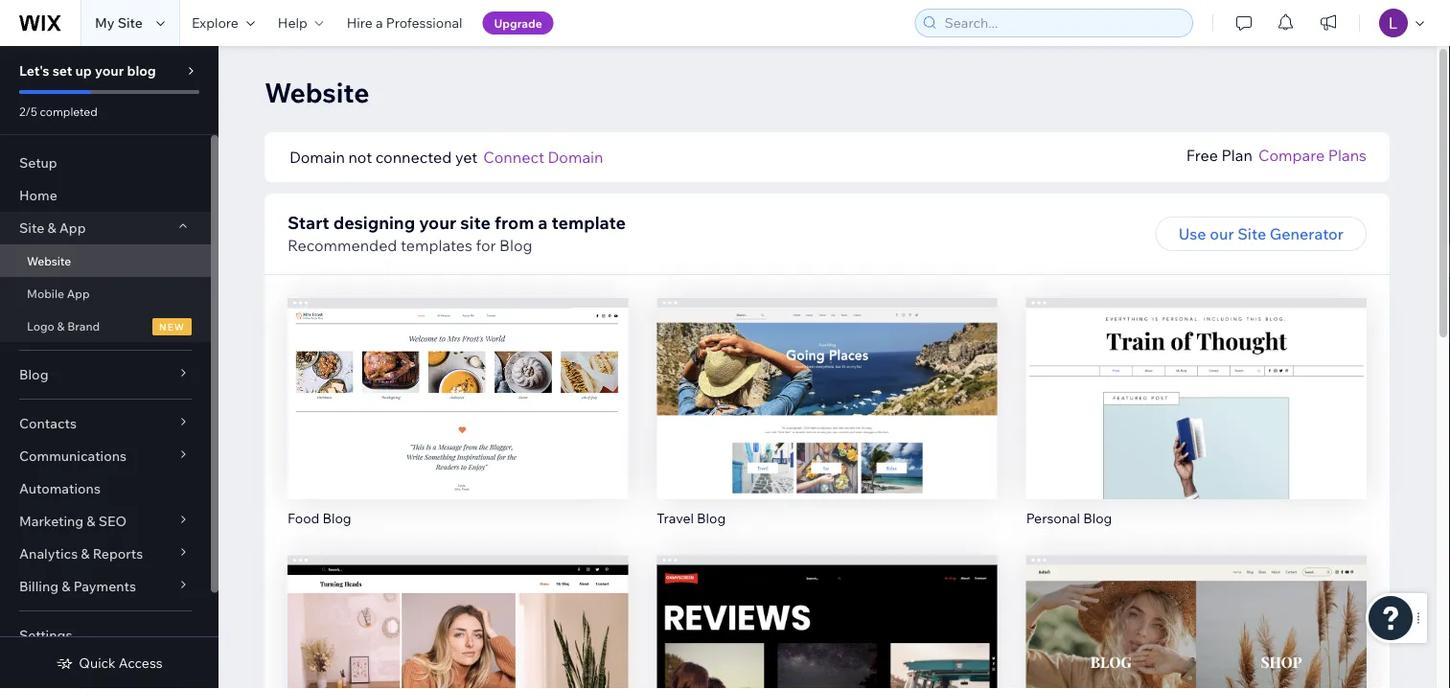 Task type: locate. For each thing, give the bounding box(es) containing it.
0 horizontal spatial view
[[440, 414, 476, 433]]

my site
[[95, 14, 143, 31]]

& left reports
[[81, 546, 90, 562]]

view for travel blog
[[810, 414, 845, 433]]

site right our
[[1238, 224, 1267, 244]]

upgrade button
[[483, 12, 554, 35]]

view for personal blog
[[1179, 414, 1215, 433]]

& left seo
[[87, 513, 95, 530]]

for
[[476, 236, 496, 255]]

website
[[265, 75, 370, 109], [27, 254, 71, 268]]

app down home link
[[59, 220, 86, 236]]

your inside start designing your site from a template recommended templates for blog
[[419, 211, 457, 233]]

compare
[[1259, 146, 1325, 165]]

a right the hire
[[376, 14, 383, 31]]

& inside popup button
[[47, 220, 56, 236]]

& for billing
[[62, 578, 70, 595]]

3 view button from the left
[[1156, 407, 1238, 441]]

1 horizontal spatial website
[[265, 75, 370, 109]]

blog down logo
[[19, 366, 48, 383]]

site down home
[[19, 220, 44, 236]]

access
[[119, 655, 163, 672]]

1 vertical spatial website
[[27, 254, 71, 268]]

quick access button
[[56, 655, 163, 672]]

blog
[[500, 236, 533, 255], [19, 366, 48, 383], [323, 510, 352, 526], [697, 510, 726, 526], [1084, 510, 1113, 526]]

professional
[[386, 14, 463, 31]]

website up the mobile
[[27, 254, 71, 268]]

1 horizontal spatial view button
[[787, 407, 868, 441]]

1 horizontal spatial domain
[[548, 148, 604, 167]]

a inside start designing your site from a template recommended templates for blog
[[538, 211, 548, 233]]

site & app
[[19, 220, 86, 236]]

site
[[118, 14, 143, 31], [19, 220, 44, 236], [1238, 224, 1267, 244]]

0 vertical spatial app
[[59, 220, 86, 236]]

help
[[278, 14, 308, 31]]

1 vertical spatial a
[[538, 211, 548, 233]]

0 vertical spatial a
[[376, 14, 383, 31]]

my
[[95, 14, 115, 31]]

edit
[[444, 374, 473, 393], [813, 374, 842, 393], [1183, 374, 1212, 393], [444, 631, 473, 650], [813, 631, 842, 650], [1183, 631, 1212, 650]]

blog inside start designing your site from a template recommended templates for blog
[[500, 236, 533, 255]]

view button for food blog
[[417, 407, 499, 441]]

your right the up
[[95, 62, 124, 79]]

&
[[47, 220, 56, 236], [57, 319, 65, 333], [87, 513, 95, 530], [81, 546, 90, 562], [62, 578, 70, 595]]

free plan compare plans
[[1187, 146, 1367, 165]]

1 horizontal spatial view
[[810, 414, 845, 433]]

domain left not
[[290, 148, 345, 167]]

food
[[288, 510, 320, 526]]

your up templates
[[419, 211, 457, 233]]

free
[[1187, 146, 1219, 165]]

1 vertical spatial app
[[67, 286, 90, 301]]

& right logo
[[57, 319, 65, 333]]

0 horizontal spatial site
[[19, 220, 44, 236]]

generator
[[1270, 224, 1344, 244]]

& right billing
[[62, 578, 70, 595]]

logo & brand
[[27, 319, 100, 333]]

view button
[[417, 407, 499, 441], [787, 407, 868, 441], [1156, 407, 1238, 441]]

yet
[[455, 148, 478, 167]]

mobile app link
[[0, 277, 211, 310]]

blog inside dropdown button
[[19, 366, 48, 383]]

blog button
[[0, 359, 211, 391]]

blog right food
[[323, 510, 352, 526]]

domain
[[290, 148, 345, 167], [548, 148, 604, 167]]

1 vertical spatial your
[[419, 211, 457, 233]]

personal
[[1027, 510, 1081, 526]]

website link
[[0, 245, 211, 277]]

0 vertical spatial website
[[265, 75, 370, 109]]

contacts button
[[0, 408, 211, 440]]

compare plans button
[[1259, 144, 1367, 167]]

0 horizontal spatial your
[[95, 62, 124, 79]]

hire a professional
[[347, 14, 463, 31]]

2 horizontal spatial view
[[1179, 414, 1215, 433]]

& inside popup button
[[62, 578, 70, 595]]

& down home
[[47, 220, 56, 236]]

blog right travel
[[697, 510, 726, 526]]

blog for personal blog
[[1084, 510, 1113, 526]]

completed
[[40, 104, 98, 118]]

view
[[440, 414, 476, 433], [810, 414, 845, 433], [1179, 414, 1215, 433]]

website down help button
[[265, 75, 370, 109]]

payments
[[73, 578, 136, 595]]

our
[[1210, 224, 1235, 244]]

& for marketing
[[87, 513, 95, 530]]

settings
[[19, 627, 72, 644]]

1 view from the left
[[440, 414, 476, 433]]

use our site generator
[[1179, 224, 1344, 244]]

2 horizontal spatial view button
[[1156, 407, 1238, 441]]

automations link
[[0, 473, 211, 505]]

your
[[95, 62, 124, 79], [419, 211, 457, 233]]

1 view button from the left
[[417, 407, 499, 441]]

1 domain from the left
[[290, 148, 345, 167]]

site right my
[[118, 14, 143, 31]]

1 horizontal spatial your
[[419, 211, 457, 233]]

quick access
[[79, 655, 163, 672]]

mobile app
[[27, 286, 90, 301]]

app right the mobile
[[67, 286, 90, 301]]

seo
[[98, 513, 127, 530]]

domain right connect on the left
[[548, 148, 604, 167]]

0 horizontal spatial website
[[27, 254, 71, 268]]

hire
[[347, 14, 373, 31]]

not
[[348, 148, 372, 167]]

3 view from the left
[[1179, 414, 1215, 433]]

2 view button from the left
[[787, 407, 868, 441]]

plan
[[1222, 146, 1253, 165]]

communications
[[19, 448, 127, 465]]

2 horizontal spatial site
[[1238, 224, 1267, 244]]

blog right personal
[[1084, 510, 1113, 526]]

1 horizontal spatial a
[[538, 211, 548, 233]]

0 vertical spatial your
[[95, 62, 124, 79]]

edit button
[[418, 366, 498, 401], [787, 366, 868, 401], [1157, 366, 1237, 401], [418, 624, 498, 658], [787, 624, 868, 658], [1157, 624, 1237, 658]]

app
[[59, 220, 86, 236], [67, 286, 90, 301]]

2 view from the left
[[810, 414, 845, 433]]

hire a professional link
[[335, 0, 474, 46]]

a
[[376, 14, 383, 31], [538, 211, 548, 233]]

0 horizontal spatial view button
[[417, 407, 499, 441]]

analytics & reports
[[19, 546, 143, 562]]

app inside mobile app 'link'
[[67, 286, 90, 301]]

blog down from
[[500, 236, 533, 255]]

0 horizontal spatial domain
[[290, 148, 345, 167]]

a right from
[[538, 211, 548, 233]]

upgrade
[[494, 16, 543, 30]]



Task type: describe. For each thing, give the bounding box(es) containing it.
travel
[[657, 510, 694, 526]]

start designing your site from a template recommended templates for blog
[[288, 211, 626, 255]]

reports
[[93, 546, 143, 562]]

settings link
[[0, 619, 211, 652]]

home link
[[0, 179, 211, 212]]

analytics
[[19, 546, 78, 562]]

site inside popup button
[[19, 220, 44, 236]]

analytics & reports button
[[0, 538, 211, 571]]

marketing
[[19, 513, 84, 530]]

billing & payments button
[[0, 571, 211, 603]]

setup link
[[0, 147, 211, 179]]

site inside button
[[1238, 224, 1267, 244]]

blog for travel blog
[[697, 510, 726, 526]]

connect domain button
[[483, 146, 604, 169]]

new
[[159, 321, 185, 333]]

connected
[[376, 148, 452, 167]]

recommended
[[288, 236, 397, 255]]

communications button
[[0, 440, 211, 473]]

your inside sidebar element
[[95, 62, 124, 79]]

food blog
[[288, 510, 352, 526]]

start
[[288, 211, 330, 233]]

2 domain from the left
[[548, 148, 604, 167]]

up
[[75, 62, 92, 79]]

site
[[460, 211, 491, 233]]

templates
[[401, 236, 473, 255]]

automations
[[19, 480, 101, 497]]

2/5 completed
[[19, 104, 98, 118]]

setup
[[19, 154, 57, 171]]

& for site
[[47, 220, 56, 236]]

set
[[52, 62, 72, 79]]

marketing & seo
[[19, 513, 127, 530]]

app inside site & app popup button
[[59, 220, 86, 236]]

contacts
[[19, 415, 77, 432]]

use our site generator button
[[1156, 217, 1367, 251]]

domain not connected yet connect domain
[[290, 148, 604, 167]]

template
[[552, 211, 626, 233]]

site & app button
[[0, 212, 211, 245]]

view button for travel blog
[[787, 407, 868, 441]]

& for logo
[[57, 319, 65, 333]]

& for analytics
[[81, 546, 90, 562]]

billing & payments
[[19, 578, 136, 595]]

brand
[[67, 319, 100, 333]]

travel blog
[[657, 510, 726, 526]]

personal blog
[[1027, 510, 1113, 526]]

billing
[[19, 578, 59, 595]]

explore
[[192, 14, 239, 31]]

blog
[[127, 62, 156, 79]]

designing
[[333, 211, 415, 233]]

mobile
[[27, 286, 64, 301]]

2/5
[[19, 104, 37, 118]]

let's set up your blog
[[19, 62, 156, 79]]

blog for food blog
[[323, 510, 352, 526]]

logo
[[27, 319, 55, 333]]

quick
[[79, 655, 116, 672]]

home
[[19, 187, 57, 204]]

use
[[1179, 224, 1207, 244]]

view button for personal blog
[[1156, 407, 1238, 441]]

view for food blog
[[440, 414, 476, 433]]

website inside website link
[[27, 254, 71, 268]]

0 horizontal spatial a
[[376, 14, 383, 31]]

help button
[[266, 0, 335, 46]]

from
[[495, 211, 534, 233]]

plans
[[1329, 146, 1367, 165]]

1 horizontal spatial site
[[118, 14, 143, 31]]

sidebar element
[[0, 46, 219, 689]]

let's
[[19, 62, 49, 79]]

marketing & seo button
[[0, 505, 211, 538]]

connect
[[483, 148, 545, 167]]

Search... field
[[939, 10, 1187, 36]]



Task type: vqa. For each thing, say whether or not it's contained in the screenshot.
categories button at the left top of page
no



